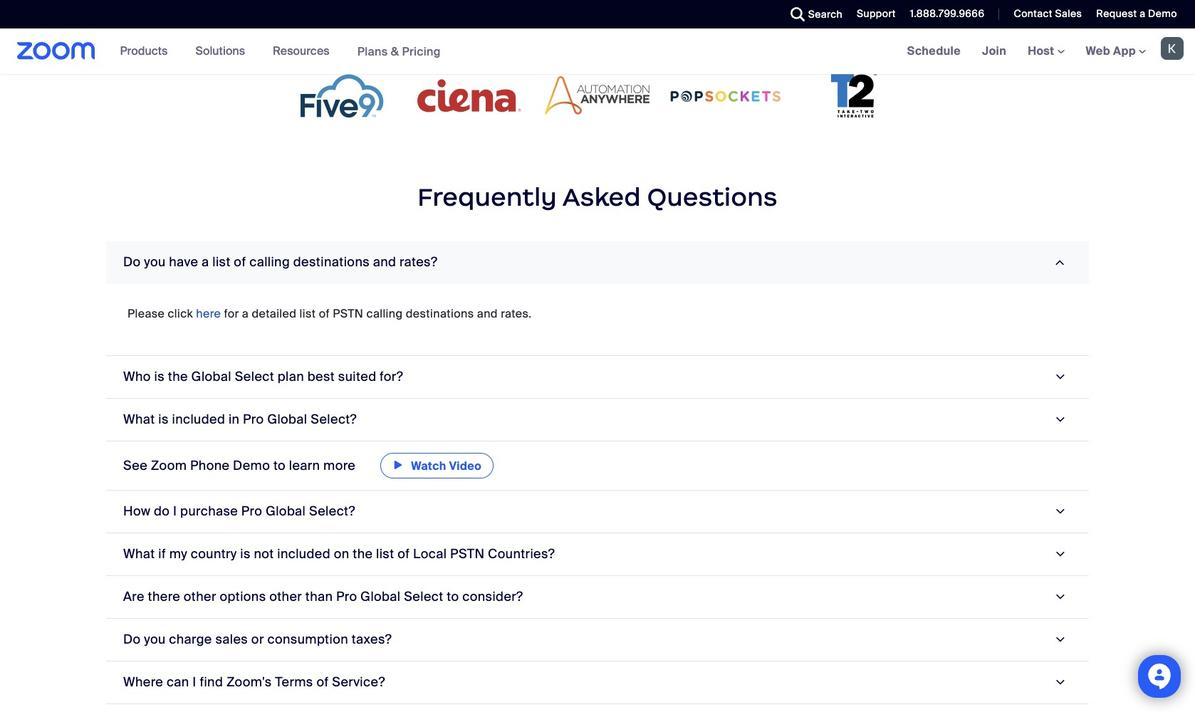 Task type: vqa. For each thing, say whether or not it's contained in the screenshot.
sixth menu item from the bottom of the Admin Menu menu
no



Task type: locate. For each thing, give the bounding box(es) containing it.
calling up detailed
[[250, 254, 290, 271]]

you for charge
[[144, 631, 166, 648]]

join
[[983, 43, 1007, 58]]

do inside dropdown button
[[123, 631, 141, 648]]

i inside dropdown button
[[173, 503, 177, 520]]

do down are
[[123, 631, 141, 648]]

list
[[212, 254, 231, 271], [300, 306, 316, 321], [376, 546, 394, 563]]

right image for suited
[[1050, 371, 1070, 384]]

banner
[[0, 28, 1196, 75]]

3 right image from the top
[[1050, 633, 1070, 647]]

do left have
[[123, 254, 141, 271]]

contact sales link
[[1003, 0, 1086, 28], [1014, 7, 1083, 20]]

2 vertical spatial list
[[376, 546, 394, 563]]

the
[[168, 368, 188, 385], [353, 546, 373, 563]]

0 horizontal spatial other
[[184, 588, 216, 605]]

2 do from the top
[[123, 631, 141, 648]]

resources
[[273, 43, 330, 58]]

calling
[[250, 254, 290, 271], [367, 306, 403, 321]]

select? for what is included in pro global select?
[[311, 411, 357, 428]]

right image inside the what is included in pro global select? dropdown button
[[1050, 413, 1070, 426]]

see zoom phone demo to learn more
[[123, 457, 359, 474]]

are there other options other than pro global select to consider? button
[[106, 576, 1089, 619]]

request a demo link
[[1086, 0, 1196, 28], [1097, 7, 1178, 20]]

2 right image from the top
[[1050, 413, 1070, 426]]

i inside 'dropdown button'
[[193, 674, 196, 691]]

request
[[1097, 7, 1137, 20]]

tab list containing do you have a list of calling destinations and rates?
[[106, 241, 1089, 712]]

1 vertical spatial select?
[[309, 503, 355, 520]]

0 horizontal spatial to
[[274, 457, 286, 474]]

calling inside dropdown button
[[250, 254, 290, 271]]

on
[[334, 546, 350, 563]]

global
[[191, 368, 232, 385], [267, 411, 307, 428], [266, 503, 306, 520], [361, 588, 401, 605]]

a inside dropdown button
[[202, 254, 209, 271]]

support link
[[846, 0, 900, 28], [857, 7, 896, 20]]

do you have a list of calling destinations and rates?
[[123, 254, 438, 271]]

0 vertical spatial list
[[212, 254, 231, 271]]

2 what from the top
[[123, 546, 155, 563]]

included left on
[[277, 546, 331, 563]]

0 vertical spatial calling
[[250, 254, 290, 271]]

for?
[[380, 368, 403, 385]]

of up for
[[234, 254, 246, 271]]

and left rates.
[[477, 306, 498, 321]]

1 vertical spatial is
[[158, 411, 169, 428]]

other right there
[[184, 588, 216, 605]]

right image
[[1050, 371, 1070, 384], [1050, 591, 1070, 604], [1050, 633, 1070, 647], [1050, 676, 1070, 689]]

is inside dropdown button
[[154, 368, 165, 385]]

1.888.799.9666
[[910, 7, 985, 20]]

0 vertical spatial select?
[[311, 411, 357, 428]]

how
[[123, 503, 151, 520]]

pstn right local at the bottom left of page
[[450, 546, 485, 563]]

demo inside 'tab list'
[[233, 457, 270, 474]]

right image inside "who is the global select plan best suited for?" dropdown button
[[1050, 371, 1070, 384]]

destinations up please click here for a detailed list of pstn calling destinations and rates.
[[293, 254, 370, 271]]

3 right image from the top
[[1050, 505, 1070, 518]]

1 vertical spatial demo
[[233, 457, 270, 474]]

pro right purchase
[[241, 503, 262, 520]]

0 horizontal spatial select
[[235, 368, 274, 385]]

local
[[413, 546, 447, 563]]

is right who at left
[[154, 368, 165, 385]]

0 vertical spatial what
[[123, 411, 155, 428]]

pstn up suited
[[333, 306, 364, 321]]

right image inside "do you have a list of calling destinations and rates?" dropdown button
[[1050, 256, 1070, 269]]

demo up profile picture
[[1149, 7, 1178, 20]]

global up 'in'
[[191, 368, 232, 385]]

global inside dropdown button
[[191, 368, 232, 385]]

1 right image from the top
[[1050, 256, 1070, 269]]

2 horizontal spatial list
[[376, 546, 394, 563]]

1 do from the top
[[123, 254, 141, 271]]

the right on
[[353, 546, 373, 563]]

can
[[167, 674, 189, 691]]

tab list
[[106, 241, 1089, 712]]

0 vertical spatial demo
[[1149, 7, 1178, 20]]

pro right than at the left bottom of page
[[336, 588, 357, 605]]

1 horizontal spatial calling
[[367, 306, 403, 321]]

is
[[154, 368, 165, 385], [158, 411, 169, 428], [240, 546, 251, 563]]

of right terms
[[317, 674, 329, 691]]

0 horizontal spatial included
[[172, 411, 225, 428]]

1 right image from the top
[[1050, 371, 1070, 384]]

select
[[235, 368, 274, 385], [404, 588, 444, 605]]

select? down best
[[311, 411, 357, 428]]

right image inside how do i purchase pro global select? dropdown button
[[1050, 505, 1070, 518]]

destinations down the rates?
[[406, 306, 474, 321]]

2 right image from the top
[[1050, 591, 1070, 604]]

right image for service?
[[1050, 676, 1070, 689]]

1 horizontal spatial other
[[269, 588, 302, 605]]

2 vertical spatial a
[[242, 306, 249, 321]]

2 vertical spatial is
[[240, 546, 251, 563]]

select inside dropdown button
[[235, 368, 274, 385]]

1 vertical spatial and
[[477, 306, 498, 321]]

1 vertical spatial included
[[277, 546, 331, 563]]

0 vertical spatial is
[[154, 368, 165, 385]]

of right detailed
[[319, 306, 330, 321]]

meetings navigation
[[897, 28, 1196, 75]]

0 horizontal spatial demo
[[233, 457, 270, 474]]

included inside "dropdown button"
[[277, 546, 331, 563]]

do for do you charge sales or consumption taxes?
[[123, 631, 141, 648]]

sales
[[1056, 7, 1083, 20]]

plans & pricing link
[[357, 44, 441, 59], [357, 44, 441, 59]]

0 vertical spatial select
[[235, 368, 274, 385]]

0 vertical spatial i
[[173, 503, 177, 520]]

0 horizontal spatial and
[[373, 254, 396, 271]]

is up zoom
[[158, 411, 169, 428]]

schedule link
[[897, 28, 972, 74]]

product information navigation
[[109, 28, 452, 75]]

2 vertical spatial pro
[[336, 588, 357, 605]]

you inside "do you have a list of calling destinations and rates?" dropdown button
[[144, 254, 166, 271]]

included inside dropdown button
[[172, 411, 225, 428]]

right image
[[1050, 256, 1070, 269], [1050, 413, 1070, 426], [1050, 505, 1070, 518], [1050, 548, 1070, 561]]

2 horizontal spatial a
[[1140, 7, 1146, 20]]

0 vertical spatial included
[[172, 411, 225, 428]]

a right have
[[202, 254, 209, 271]]

select? up what if my country is not included on the list of local pstn countries? at the bottom
[[309, 503, 355, 520]]

who is the global select plan best suited for?
[[123, 368, 403, 385]]

0 horizontal spatial pstn
[[333, 306, 364, 321]]

more
[[323, 457, 356, 474]]

1 vertical spatial the
[[353, 546, 373, 563]]

options
[[220, 588, 266, 605]]

0 horizontal spatial a
[[202, 254, 209, 271]]

you inside do you charge sales or consumption taxes? dropdown button
[[144, 631, 166, 648]]

select inside dropdown button
[[404, 588, 444, 605]]

0 vertical spatial a
[[1140, 7, 1146, 20]]

right image inside are there other options other than pro global select to consider? dropdown button
[[1050, 591, 1070, 604]]

0 horizontal spatial i
[[173, 503, 177, 520]]

0 vertical spatial and
[[373, 254, 396, 271]]

learn
[[289, 457, 320, 474]]

0 vertical spatial destinations
[[293, 254, 370, 271]]

and
[[373, 254, 396, 271], [477, 306, 498, 321]]

watch video
[[411, 459, 482, 474]]

do
[[123, 254, 141, 271], [123, 631, 141, 648]]

and left the rates?
[[373, 254, 396, 271]]

1 vertical spatial what
[[123, 546, 155, 563]]

i right can
[[193, 674, 196, 691]]

select left plan at the left bottom of page
[[235, 368, 274, 385]]

of inside dropdown button
[[234, 254, 246, 271]]

than
[[306, 588, 333, 605]]

demo right phone
[[233, 457, 270, 474]]

products button
[[120, 28, 174, 74]]

calling down the rates?
[[367, 306, 403, 321]]

right image for what if my country is not included on the list of local pstn countries?
[[1050, 548, 1070, 561]]

1 vertical spatial a
[[202, 254, 209, 271]]

1 what from the top
[[123, 411, 155, 428]]

list right detailed
[[300, 306, 316, 321]]

do inside dropdown button
[[123, 254, 141, 271]]

0 vertical spatial do
[[123, 254, 141, 271]]

1 vertical spatial destinations
[[406, 306, 474, 321]]

i for purchase
[[173, 503, 177, 520]]

is inside dropdown button
[[158, 411, 169, 428]]

you
[[144, 254, 166, 271], [144, 631, 166, 648]]

0 vertical spatial to
[[274, 457, 286, 474]]

1 vertical spatial i
[[193, 674, 196, 691]]

right image inside where can i find zoom's terms of service? 'dropdown button'
[[1050, 676, 1070, 689]]

what inside dropdown button
[[123, 411, 155, 428]]

right image inside do you charge sales or consumption taxes? dropdown button
[[1050, 633, 1070, 647]]

0 vertical spatial the
[[168, 368, 188, 385]]

what
[[123, 411, 155, 428], [123, 546, 155, 563]]

1 vertical spatial to
[[447, 588, 459, 605]]

0 horizontal spatial the
[[168, 368, 188, 385]]

0 horizontal spatial calling
[[250, 254, 290, 271]]

1 horizontal spatial and
[[477, 306, 498, 321]]

1 horizontal spatial pstn
[[450, 546, 485, 563]]

have
[[169, 254, 198, 271]]

1.888.799.9666 button
[[900, 0, 989, 28], [910, 7, 985, 20]]

1 vertical spatial pro
[[241, 503, 262, 520]]

1 vertical spatial pstn
[[450, 546, 485, 563]]

of inside "dropdown button"
[[398, 546, 410, 563]]

of
[[234, 254, 246, 271], [319, 306, 330, 321], [398, 546, 410, 563], [317, 674, 329, 691]]

there
[[148, 588, 180, 605]]

list right have
[[212, 254, 231, 271]]

join link
[[972, 28, 1018, 74]]

i for find
[[193, 674, 196, 691]]

0 horizontal spatial destinations
[[293, 254, 370, 271]]

select down local at the bottom left of page
[[404, 588, 444, 605]]

frequently
[[418, 182, 557, 213]]

what down who at left
[[123, 411, 155, 428]]

contact sales
[[1014, 7, 1083, 20]]

0 vertical spatial pstn
[[333, 306, 364, 321]]

who
[[123, 368, 151, 385]]

pro right 'in'
[[243, 411, 264, 428]]

list inside dropdown button
[[212, 254, 231, 271]]

global up taxes? on the bottom left
[[361, 588, 401, 605]]

what left if
[[123, 546, 155, 563]]

who is the global select plan best suited for? button
[[106, 356, 1089, 399]]

pro for in
[[243, 411, 264, 428]]

1 horizontal spatial to
[[447, 588, 459, 605]]

1 vertical spatial calling
[[367, 306, 403, 321]]

1 vertical spatial you
[[144, 631, 166, 648]]

of inside 'dropdown button'
[[317, 674, 329, 691]]

1 vertical spatial do
[[123, 631, 141, 648]]

2 you from the top
[[144, 631, 166, 648]]

of left local at the bottom left of page
[[398, 546, 410, 563]]

1 horizontal spatial list
[[300, 306, 316, 321]]

&
[[391, 44, 399, 59]]

a right request
[[1140, 7, 1146, 20]]

i
[[173, 503, 177, 520], [193, 674, 196, 691]]

a right for
[[242, 306, 249, 321]]

right image inside what if my country is not included on the list of local pstn countries? "dropdown button"
[[1050, 548, 1070, 561]]

0 vertical spatial pro
[[243, 411, 264, 428]]

to
[[274, 457, 286, 474], [447, 588, 459, 605]]

4 right image from the top
[[1050, 676, 1070, 689]]

1 horizontal spatial i
[[193, 674, 196, 691]]

what inside "dropdown button"
[[123, 546, 155, 563]]

1 vertical spatial select
[[404, 588, 444, 605]]

1 you from the top
[[144, 254, 166, 271]]

other left than at the left bottom of page
[[269, 588, 302, 605]]

to left learn
[[274, 457, 286, 474]]

web app
[[1086, 43, 1136, 58]]

4 right image from the top
[[1050, 548, 1070, 561]]

solutions
[[196, 43, 245, 58]]

0 vertical spatial you
[[144, 254, 166, 271]]

1 horizontal spatial included
[[277, 546, 331, 563]]

how do i purchase pro global select? button
[[106, 491, 1089, 534]]

to left consider?
[[447, 588, 459, 605]]

sales
[[215, 631, 248, 648]]

pro
[[243, 411, 264, 428], [241, 503, 262, 520], [336, 588, 357, 605]]

included
[[172, 411, 225, 428], [277, 546, 331, 563]]

web app button
[[1086, 43, 1146, 58]]

plans
[[357, 44, 388, 59]]

included left 'in'
[[172, 411, 225, 428]]

list right on
[[376, 546, 394, 563]]

i right do
[[173, 503, 177, 520]]

global down plan at the left bottom of page
[[267, 411, 307, 428]]

right image for what is included in pro global select?
[[1050, 413, 1070, 426]]

0 horizontal spatial list
[[212, 254, 231, 271]]

support
[[857, 7, 896, 20]]

the right who at left
[[168, 368, 188, 385]]

please click here for a detailed list of pstn calling destinations and rates.
[[128, 306, 532, 321]]

you left charge
[[144, 631, 166, 648]]

rates.
[[501, 306, 532, 321]]

web
[[1086, 43, 1111, 58]]

play image
[[392, 457, 404, 474]]

select?
[[311, 411, 357, 428], [309, 503, 355, 520]]

1 horizontal spatial select
[[404, 588, 444, 605]]

destinations inside dropdown button
[[293, 254, 370, 271]]

demo
[[1149, 7, 1178, 20], [233, 457, 270, 474]]

1 horizontal spatial the
[[353, 546, 373, 563]]

do you have a list of calling destinations and rates? button
[[106, 241, 1089, 284]]

is left not
[[240, 546, 251, 563]]

you left have
[[144, 254, 166, 271]]

right image for do you have a list of calling destinations and rates?
[[1050, 256, 1070, 269]]



Task type: describe. For each thing, give the bounding box(es) containing it.
zoom
[[151, 457, 187, 474]]

the inside "who is the global select plan best suited for?" dropdown button
[[168, 368, 188, 385]]

how do i purchase pro global select?
[[123, 503, 355, 520]]

in
[[229, 411, 240, 428]]

where
[[123, 674, 163, 691]]

solutions button
[[196, 28, 252, 74]]

best
[[308, 368, 335, 385]]

search
[[808, 8, 843, 21]]

search button
[[780, 0, 846, 28]]

1 vertical spatial list
[[300, 306, 316, 321]]

is for included
[[158, 411, 169, 428]]

what if my country is not included on the list of local pstn countries? button
[[106, 534, 1089, 576]]

host
[[1028, 43, 1058, 58]]

1 horizontal spatial demo
[[1149, 7, 1178, 20]]

terms
[[275, 674, 313, 691]]

click
[[168, 306, 193, 321]]

consider?
[[463, 588, 523, 605]]

schedule
[[907, 43, 961, 58]]

suited
[[338, 368, 376, 385]]

my
[[169, 546, 187, 563]]

asked
[[563, 182, 641, 213]]

are
[[123, 588, 144, 605]]

app
[[1114, 43, 1136, 58]]

is inside "dropdown button"
[[240, 546, 251, 563]]

do
[[154, 503, 170, 520]]

frequently asked questions
[[418, 182, 778, 213]]

list inside "dropdown button"
[[376, 546, 394, 563]]

do you charge sales or consumption taxes? button
[[106, 619, 1089, 662]]

select? for how do i purchase pro global select?
[[309, 503, 355, 520]]

1 horizontal spatial a
[[242, 306, 249, 321]]

profile picture image
[[1161, 37, 1184, 60]]

taxes?
[[352, 631, 392, 648]]

what for what is included in pro global select?
[[123, 411, 155, 428]]

1 other from the left
[[184, 588, 216, 605]]

watch video link
[[380, 453, 494, 479]]

countries?
[[488, 546, 555, 563]]

video
[[449, 459, 482, 474]]

contact
[[1014, 7, 1053, 20]]

questions
[[647, 182, 778, 213]]

rates?
[[400, 254, 438, 271]]

not
[[254, 546, 274, 563]]

products
[[120, 43, 168, 58]]

phone
[[190, 457, 230, 474]]

or
[[251, 631, 264, 648]]

here
[[196, 306, 221, 321]]

request a demo
[[1097, 7, 1178, 20]]

purchase
[[180, 503, 238, 520]]

host button
[[1028, 43, 1065, 58]]

zoom's
[[226, 674, 272, 691]]

2 other from the left
[[269, 588, 302, 605]]

right image for how do i purchase pro global select?
[[1050, 505, 1070, 518]]

plans & pricing
[[357, 44, 441, 59]]

global up not
[[266, 503, 306, 520]]

to inside dropdown button
[[447, 588, 459, 605]]

consumption
[[267, 631, 348, 648]]

here link
[[196, 306, 221, 321]]

find
[[200, 674, 223, 691]]

banner containing products
[[0, 28, 1196, 75]]

what is included in pro global select? button
[[106, 399, 1089, 442]]

pro for purchase
[[241, 503, 262, 520]]

the inside what if my country is not included on the list of local pstn countries? "dropdown button"
[[353, 546, 373, 563]]

pstn inside what if my country is not included on the list of local pstn countries? "dropdown button"
[[450, 546, 485, 563]]

country
[[191, 546, 237, 563]]

and inside dropdown button
[[373, 254, 396, 271]]

resources button
[[273, 28, 336, 74]]

you for have
[[144, 254, 166, 271]]

1 horizontal spatial destinations
[[406, 306, 474, 321]]

do for do you have a list of calling destinations and rates?
[[123, 254, 141, 271]]

detailed
[[252, 306, 297, 321]]

what is included in pro global select?
[[123, 411, 357, 428]]

service?
[[332, 674, 385, 691]]

pricing
[[402, 44, 441, 59]]

what for what if my country is not included on the list of local pstn countries?
[[123, 546, 155, 563]]

zoom logo image
[[17, 42, 95, 60]]

watch
[[411, 459, 446, 474]]

where can i find zoom's terms of service?
[[123, 674, 385, 691]]

charge
[[169, 631, 212, 648]]

see
[[123, 457, 148, 474]]

where can i find zoom's terms of service? button
[[106, 662, 1089, 705]]

for
[[224, 306, 239, 321]]

right image for global
[[1050, 591, 1070, 604]]

are there other options other than pro global select to consider?
[[123, 588, 523, 605]]

is for the
[[154, 368, 165, 385]]

what if my country is not included on the list of local pstn countries?
[[123, 546, 555, 563]]

do you charge sales or consumption taxes?
[[123, 631, 392, 648]]

please
[[128, 306, 165, 321]]

if
[[158, 546, 166, 563]]



